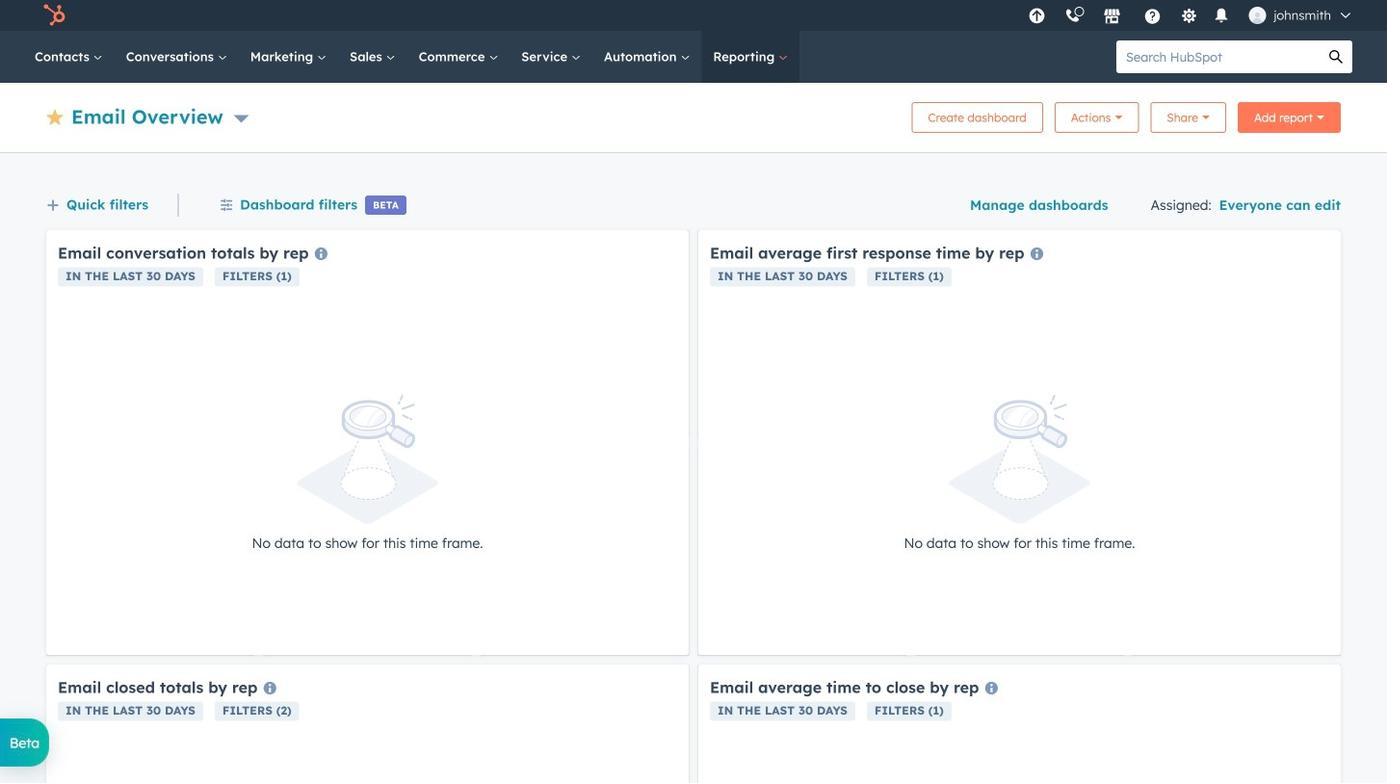 Task type: locate. For each thing, give the bounding box(es) containing it.
marketplaces image
[[1104, 9, 1121, 26]]

john smith image
[[1249, 7, 1267, 24]]

Search HubSpot search field
[[1117, 40, 1320, 73]]

menu
[[1019, 0, 1365, 31]]

banner
[[46, 96, 1341, 133]]



Task type: vqa. For each thing, say whether or not it's contained in the screenshot.
banner in the top of the page
yes



Task type: describe. For each thing, give the bounding box(es) containing it.
email average first response time by rep element
[[699, 230, 1341, 655]]

email conversation totals by rep element
[[46, 230, 689, 655]]

email closed totals by rep element
[[46, 665, 689, 783]]

email average time to close by rep element
[[699, 665, 1341, 783]]



